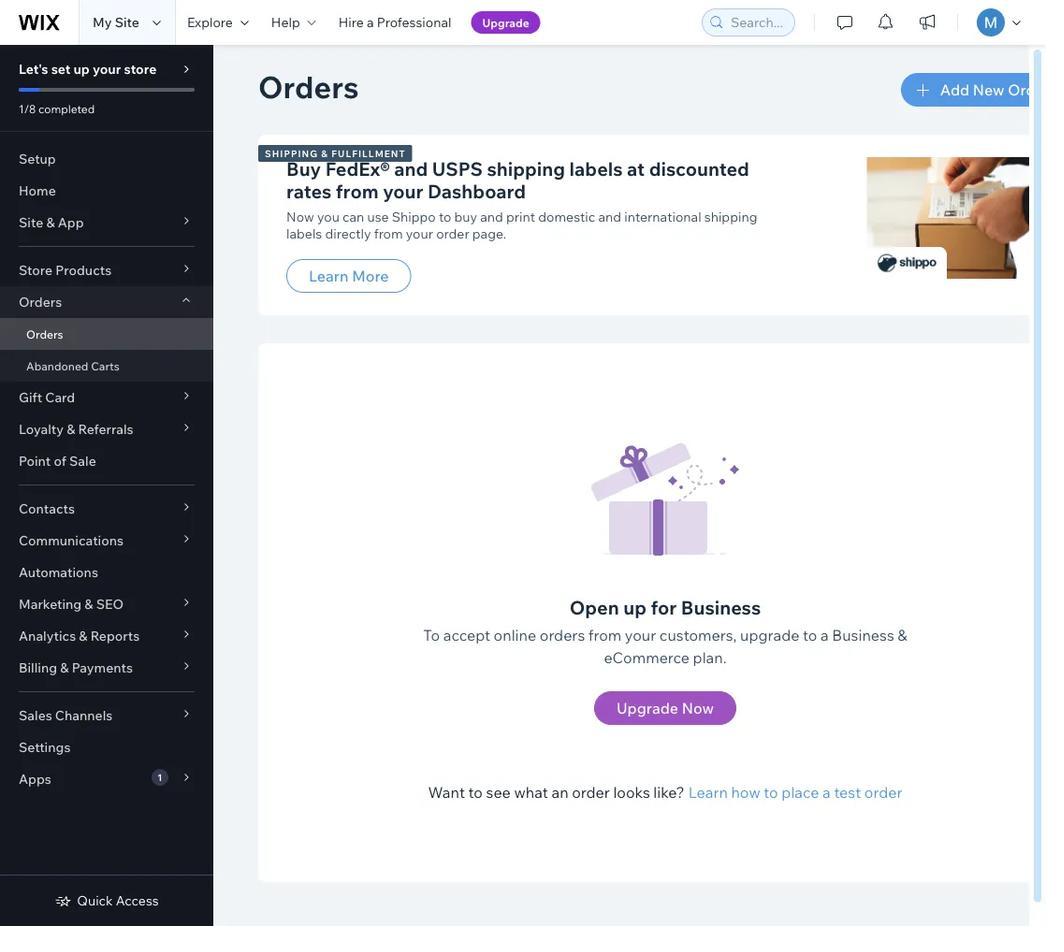 Task type: describe. For each thing, give the bounding box(es) containing it.
sales channels button
[[0, 700, 213, 732]]

my site
[[93, 14, 139, 30]]

now inside buy fedex® and usps shipping labels at discounted rates from your dashboard now you can use shippo to buy and print domestic and international shipping labels directly from your order page.
[[286, 208, 314, 225]]

orders link
[[0, 318, 213, 350]]

now inside upgrade now button
[[682, 699, 714, 718]]

analytics & reports button
[[0, 620, 213, 652]]

gift
[[19, 389, 42, 406]]

abandoned
[[26, 359, 88, 373]]

1 vertical spatial labels
[[286, 225, 322, 242]]

domestic
[[538, 208, 595, 225]]

hire
[[338, 14, 364, 30]]

point
[[19, 453, 51, 469]]

your up shippo
[[383, 179, 423, 203]]

0 vertical spatial orders
[[258, 68, 359, 106]]

upgrade for upgrade now
[[616, 699, 678, 718]]

0 vertical spatial a
[[367, 14, 374, 30]]

you
[[317, 208, 339, 225]]

point of sale link
[[0, 445, 213, 477]]

1 horizontal spatial order
[[572, 783, 610, 802]]

abandoned carts
[[26, 359, 120, 373]]

plan.
[[693, 648, 727, 667]]

seo
[[96, 596, 124, 612]]

store
[[19, 262, 52, 278]]

add
[[940, 80, 969, 99]]

marketing & seo
[[19, 596, 124, 612]]

& for seo
[[85, 596, 93, 612]]

reports
[[90, 628, 140, 644]]

add new order
[[940, 80, 1046, 99]]

& for referrals
[[67, 421, 75, 437]]

your down shippo
[[406, 225, 433, 242]]

usps
[[432, 157, 483, 180]]

0 horizontal spatial and
[[394, 157, 428, 180]]

gift card button
[[0, 382, 213, 414]]

hire a professional
[[338, 14, 451, 30]]

ecommerce
[[604, 648, 690, 667]]

an
[[552, 783, 568, 802]]

professional
[[377, 14, 451, 30]]

store products button
[[0, 254, 213, 286]]

app
[[58, 214, 84, 231]]

orders
[[540, 626, 585, 645]]

analytics & reports
[[19, 628, 140, 644]]

& for fulfillment
[[321, 147, 328, 159]]

discounted
[[649, 157, 749, 180]]

carts
[[91, 359, 120, 373]]

2 horizontal spatial and
[[598, 208, 621, 225]]

gift card
[[19, 389, 75, 406]]

open up for business to accept online orders from your customers, upgrade to a business & ecommerce plan.
[[423, 596, 907, 667]]

contacts button
[[0, 493, 213, 525]]

site & app
[[19, 214, 84, 231]]

shipping & fulfillment
[[265, 147, 406, 159]]

0 vertical spatial from
[[336, 179, 379, 203]]

test
[[834, 783, 861, 802]]

a inside open up for business to accept online orders from your customers, upgrade to a business & ecommerce plan.
[[821, 626, 829, 645]]

learn inside learn more link
[[309, 267, 349, 285]]

0 vertical spatial shipping
[[487, 157, 565, 180]]

learn how to place a test order link
[[688, 781, 902, 804]]

& inside open up for business to accept online orders from your customers, upgrade to a business & ecommerce plan.
[[898, 626, 907, 645]]

buy fedex® and usps shipping labels at discounted rates from your dashboard now you can use shippo to buy and print domestic and international shipping labels directly from your order page.
[[286, 157, 757, 242]]

how
[[731, 783, 760, 802]]

set
[[51, 61, 71, 77]]

& for payments
[[60, 660, 69, 676]]

shipping
[[265, 147, 318, 159]]

quick access button
[[55, 893, 159, 909]]

order inside buy fedex® and usps shipping labels at discounted rates from your dashboard now you can use shippo to buy and print domestic and international shipping labels directly from your order page.
[[436, 225, 469, 242]]

0 horizontal spatial business
[[681, 596, 761, 619]]

want
[[428, 783, 465, 802]]

buy fedex® and usps shipping labels at discounted rates from your dashboard image
[[867, 157, 1044, 279]]

buy
[[286, 157, 321, 180]]

billing & payments button
[[0, 652, 213, 684]]

more
[[352, 267, 389, 285]]

1
[[157, 771, 162, 783]]

orders for orders link
[[26, 327, 63, 341]]

setup link
[[0, 143, 213, 175]]

online
[[494, 626, 536, 645]]

dashboard
[[428, 179, 526, 203]]

1 horizontal spatial site
[[115, 14, 139, 30]]

at
[[627, 157, 645, 180]]

quick access
[[77, 893, 159, 909]]

what
[[514, 783, 548, 802]]

for
[[651, 596, 677, 619]]

your inside open up for business to accept online orders from your customers, upgrade to a business & ecommerce plan.
[[625, 626, 656, 645]]

explore
[[187, 14, 233, 30]]

see
[[486, 783, 511, 802]]

billing & payments
[[19, 660, 133, 676]]

order
[[1008, 80, 1046, 99]]

2 horizontal spatial order
[[864, 783, 902, 802]]

setup
[[19, 151, 56, 167]]

like?
[[653, 783, 685, 802]]

international
[[624, 208, 701, 225]]

loyalty & referrals
[[19, 421, 133, 437]]

of
[[54, 453, 66, 469]]

open
[[570, 596, 619, 619]]

can
[[342, 208, 364, 225]]



Task type: locate. For each thing, give the bounding box(es) containing it.
sale
[[69, 453, 96, 469]]

print
[[506, 208, 535, 225]]

learn more
[[309, 267, 389, 285]]

1 horizontal spatial learn
[[688, 783, 728, 802]]

0 vertical spatial learn
[[309, 267, 349, 285]]

quick
[[77, 893, 113, 909]]

orders button
[[0, 286, 213, 318]]

labels down you
[[286, 225, 322, 242]]

help button
[[260, 0, 327, 45]]

1/8 completed
[[19, 102, 95, 116]]

buy
[[454, 208, 477, 225]]

automations link
[[0, 557, 213, 588]]

sales channels
[[19, 707, 113, 724]]

0 vertical spatial now
[[286, 208, 314, 225]]

learn left more
[[309, 267, 349, 285]]

0 horizontal spatial labels
[[286, 225, 322, 242]]

site inside popup button
[[19, 214, 43, 231]]

communications button
[[0, 525, 213, 557]]

orders
[[258, 68, 359, 106], [19, 294, 62, 310], [26, 327, 63, 341]]

now down rates
[[286, 208, 314, 225]]

point of sale
[[19, 453, 96, 469]]

1 horizontal spatial upgrade
[[616, 699, 678, 718]]

shippo
[[392, 208, 436, 225]]

1 horizontal spatial now
[[682, 699, 714, 718]]

to left buy
[[439, 208, 451, 225]]

2 vertical spatial from
[[588, 626, 622, 645]]

labels left at
[[569, 157, 623, 180]]

your up ecommerce at bottom right
[[625, 626, 656, 645]]

business right upgrade on the right bottom
[[832, 626, 894, 645]]

up inside open up for business to accept online orders from your customers, upgrade to a business & ecommerce plan.
[[623, 596, 647, 619]]

up
[[73, 61, 90, 77], [623, 596, 647, 619]]

rates
[[286, 179, 331, 203]]

0 horizontal spatial upgrade
[[482, 15, 529, 29]]

site right my
[[115, 14, 139, 30]]

order down buy
[[436, 225, 469, 242]]

& inside 'analytics & reports' popup button
[[79, 628, 88, 644]]

0 horizontal spatial order
[[436, 225, 469, 242]]

a right upgrade on the right bottom
[[821, 626, 829, 645]]

loyalty
[[19, 421, 64, 437]]

& inside marketing & seo popup button
[[85, 596, 93, 612]]

upgrade button
[[471, 11, 541, 34]]

and up "page."
[[480, 208, 503, 225]]

site & app button
[[0, 207, 213, 239]]

1 vertical spatial shipping
[[704, 208, 757, 225]]

0 vertical spatial site
[[115, 14, 139, 30]]

to left the 'see' on the left bottom of page
[[468, 783, 483, 802]]

payments
[[72, 660, 133, 676]]

sales
[[19, 707, 52, 724]]

apps
[[19, 771, 51, 787]]

page.
[[472, 225, 506, 242]]

a
[[367, 14, 374, 30], [821, 626, 829, 645], [822, 783, 831, 802]]

& inside site & app popup button
[[46, 214, 55, 231]]

card
[[45, 389, 75, 406]]

learn
[[309, 267, 349, 285], [688, 783, 728, 802]]

shipping up 'print'
[[487, 157, 565, 180]]

learn more link
[[286, 259, 411, 293]]

and right 'domestic'
[[598, 208, 621, 225]]

1 vertical spatial from
[[374, 225, 403, 242]]

and left "usps"
[[394, 157, 428, 180]]

help
[[271, 14, 300, 30]]

1 horizontal spatial labels
[[569, 157, 623, 180]]

shipping
[[487, 157, 565, 180], [704, 208, 757, 225]]

0 horizontal spatial up
[[73, 61, 90, 77]]

0 horizontal spatial now
[[286, 208, 314, 225]]

marketing
[[19, 596, 82, 612]]

contacts
[[19, 501, 75, 517]]

1 vertical spatial upgrade
[[616, 699, 678, 718]]

access
[[116, 893, 159, 909]]

up left for
[[623, 596, 647, 619]]

1 vertical spatial a
[[821, 626, 829, 645]]

upgrade
[[482, 15, 529, 29], [616, 699, 678, 718]]

and
[[394, 157, 428, 180], [480, 208, 503, 225], [598, 208, 621, 225]]

& inside loyalty & referrals "dropdown button"
[[67, 421, 75, 437]]

0 vertical spatial upgrade
[[482, 15, 529, 29]]

from down 'use'
[[374, 225, 403, 242]]

your inside sidebar element
[[93, 61, 121, 77]]

hire a professional link
[[327, 0, 463, 45]]

to
[[423, 626, 440, 645]]

store
[[124, 61, 157, 77]]

order right an
[[572, 783, 610, 802]]

orders down help button
[[258, 68, 359, 106]]

orders for the orders popup button
[[19, 294, 62, 310]]

completed
[[38, 102, 95, 116]]

up inside sidebar element
[[73, 61, 90, 77]]

sidebar element
[[0, 45, 213, 926]]

let's set up your store
[[19, 61, 157, 77]]

upgrade now button
[[594, 691, 736, 725]]

1 horizontal spatial and
[[480, 208, 503, 225]]

billing
[[19, 660, 57, 676]]

& for app
[[46, 214, 55, 231]]

2 vertical spatial orders
[[26, 327, 63, 341]]

2 vertical spatial a
[[822, 783, 831, 802]]

from down open
[[588, 626, 622, 645]]

1 vertical spatial up
[[623, 596, 647, 619]]

upgrade right professional
[[482, 15, 529, 29]]

1 horizontal spatial shipping
[[704, 208, 757, 225]]

1 horizontal spatial up
[[623, 596, 647, 619]]

marketing & seo button
[[0, 588, 213, 620]]

to
[[439, 208, 451, 225], [803, 626, 817, 645], [468, 783, 483, 802], [764, 783, 778, 802]]

to right the how
[[764, 783, 778, 802]]

orders down store
[[19, 294, 62, 310]]

& inside the billing & payments popup button
[[60, 660, 69, 676]]

my
[[93, 14, 112, 30]]

to inside buy fedex® and usps shipping labels at discounted rates from your dashboard now you can use shippo to buy and print domestic and international shipping labels directly from your order page.
[[439, 208, 451, 225]]

Search... field
[[725, 9, 789, 36]]

looks
[[613, 783, 650, 802]]

referrals
[[78, 421, 133, 437]]

1 horizontal spatial business
[[832, 626, 894, 645]]

0 horizontal spatial learn
[[309, 267, 349, 285]]

site
[[115, 14, 139, 30], [19, 214, 43, 231]]

fulfillment
[[331, 147, 406, 159]]

upgrade for upgrade
[[482, 15, 529, 29]]

directly
[[325, 225, 371, 242]]

home
[[19, 182, 56, 199]]

orders inside popup button
[[19, 294, 62, 310]]

0 horizontal spatial shipping
[[487, 157, 565, 180]]

orders up abandoned
[[26, 327, 63, 341]]

0 vertical spatial business
[[681, 596, 761, 619]]

from up can
[[336, 179, 379, 203]]

loyalty & referrals button
[[0, 414, 213, 445]]

to right upgrade on the right bottom
[[803, 626, 817, 645]]

0 vertical spatial labels
[[569, 157, 623, 180]]

upgrade now
[[616, 699, 714, 718]]

site down 'home'
[[19, 214, 43, 231]]

fedex®
[[325, 157, 390, 180]]

upgrade down ecommerce at bottom right
[[616, 699, 678, 718]]

analytics
[[19, 628, 76, 644]]

a right hire
[[367, 14, 374, 30]]

new
[[973, 80, 1005, 99]]

use
[[367, 208, 389, 225]]

1 vertical spatial learn
[[688, 783, 728, 802]]

0 horizontal spatial site
[[19, 214, 43, 231]]

1 vertical spatial orders
[[19, 294, 62, 310]]

products
[[55, 262, 111, 278]]

from
[[336, 179, 379, 203], [374, 225, 403, 242], [588, 626, 622, 645]]

shipping down discounted on the right
[[704, 208, 757, 225]]

1/8
[[19, 102, 36, 116]]

your left store on the top of page
[[93, 61, 121, 77]]

& for reports
[[79, 628, 88, 644]]

now down 'plan.'
[[682, 699, 714, 718]]

learn left the how
[[688, 783, 728, 802]]

business up customers,
[[681, 596, 761, 619]]

place
[[782, 783, 819, 802]]

1 vertical spatial now
[[682, 699, 714, 718]]

accept
[[443, 626, 490, 645]]

up right set
[[73, 61, 90, 77]]

settings
[[19, 739, 71, 756]]

1 vertical spatial business
[[832, 626, 894, 645]]

channels
[[55, 707, 113, 724]]

0 vertical spatial up
[[73, 61, 90, 77]]

&
[[321, 147, 328, 159], [46, 214, 55, 231], [67, 421, 75, 437], [85, 596, 93, 612], [898, 626, 907, 645], [79, 628, 88, 644], [60, 660, 69, 676]]

upgrade
[[740, 626, 799, 645]]

order right test on the bottom of page
[[864, 783, 902, 802]]

from inside open up for business to accept online orders from your customers, upgrade to a business & ecommerce plan.
[[588, 626, 622, 645]]

automations
[[19, 564, 98, 581]]

a left test on the bottom of page
[[822, 783, 831, 802]]

customers,
[[659, 626, 737, 645]]

business
[[681, 596, 761, 619], [832, 626, 894, 645]]

1 vertical spatial site
[[19, 214, 43, 231]]

to inside open up for business to accept online orders from your customers, upgrade to a business & ecommerce plan.
[[803, 626, 817, 645]]

store products
[[19, 262, 111, 278]]



Task type: vqa. For each thing, say whether or not it's contained in the screenshot.
list containing Get leads with Google Ads
no



